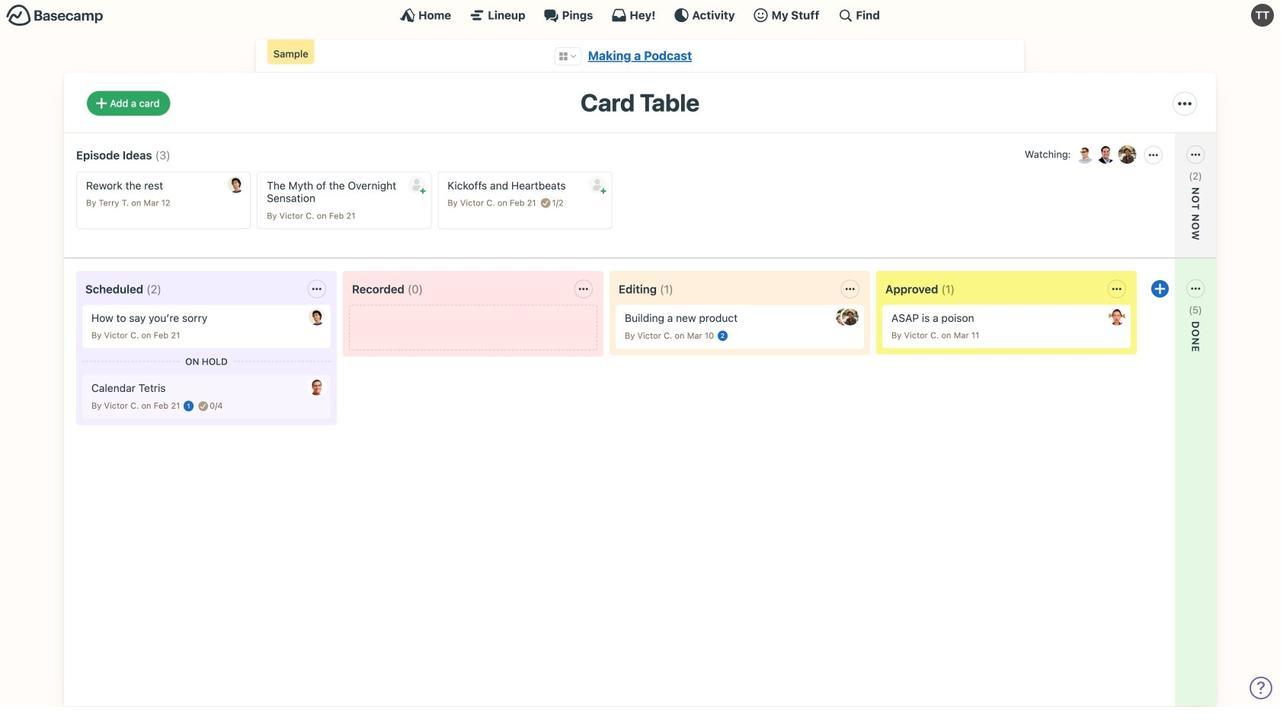 Task type: locate. For each thing, give the bounding box(es) containing it.
breadcrumb element
[[256, 40, 1024, 73]]

keyboard shortcut: ⌘ + / image
[[838, 8, 853, 23]]

nicole katz image
[[1117, 144, 1138, 165], [842, 309, 859, 326]]

on feb 21 element
[[497, 198, 536, 208], [317, 211, 355, 221], [141, 331, 180, 341], [141, 401, 180, 411]]

steve marsh image
[[309, 379, 325, 396]]

0 horizontal spatial nicole katz image
[[842, 309, 859, 326]]

None submit
[[408, 176, 426, 194], [588, 176, 607, 194], [1095, 195, 1201, 214], [1095, 329, 1201, 348], [408, 176, 426, 194], [588, 176, 607, 194], [1095, 195, 1201, 214], [1095, 329, 1201, 348]]

on mar 12 element
[[131, 198, 170, 208]]

1 vertical spatial nicole katz image
[[842, 309, 859, 326]]

0 horizontal spatial jared davis image
[[228, 176, 245, 193]]

1 horizontal spatial nicole katz image
[[1117, 144, 1138, 165]]

on mar 11 element
[[942, 331, 979, 341]]

0 vertical spatial jared davis image
[[228, 176, 245, 193]]

1 vertical spatial jared davis image
[[309, 309, 325, 326]]

jared davis image
[[228, 176, 245, 193], [309, 309, 325, 326]]

terry turtle image
[[1251, 4, 1274, 27]]

on mar 10 element
[[675, 331, 714, 341]]



Task type: describe. For each thing, give the bounding box(es) containing it.
annie bryan image
[[1109, 309, 1126, 326]]

jennifer young image
[[836, 309, 853, 326]]

1 horizontal spatial jared davis image
[[309, 309, 325, 326]]

0 vertical spatial nicole katz image
[[1117, 144, 1138, 165]]

switch accounts image
[[6, 4, 104, 27]]

main element
[[0, 0, 1280, 30]]

josh fiske image
[[1096, 144, 1117, 165]]

victor cooper image
[[1074, 144, 1096, 165]]



Task type: vqa. For each thing, say whether or not it's contained in the screenshot.
the Your corresponding to Your Assignments
no



